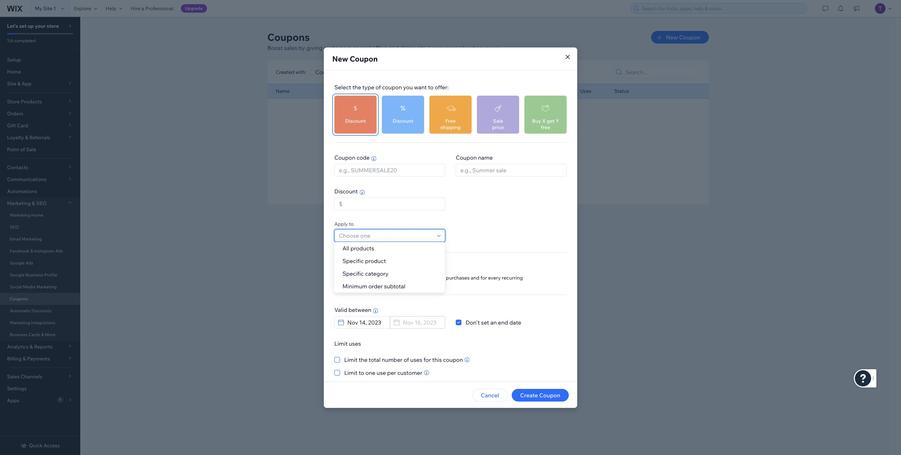 Task type: locate. For each thing, give the bounding box(es) containing it.
specific for specific product
[[343, 258, 364, 265]]

&
[[32, 200, 35, 207], [30, 249, 33, 254], [41, 332, 44, 338]]

you
[[403, 84, 413, 91], [454, 170, 463, 176]]

0 vertical spatial google
[[10, 261, 25, 266]]

0 vertical spatial specific
[[343, 258, 364, 265]]

1 vertical spatial new
[[332, 54, 348, 63]]

0 vertical spatial seo
[[36, 200, 47, 207]]

1 horizontal spatial to
[[359, 370, 364, 377]]

once
[[441, 170, 453, 176]]

0 horizontal spatial this
[[389, 275, 397, 281]]

1 vertical spatial limit
[[344, 356, 358, 364]]

0 horizontal spatial and
[[389, 44, 399, 51]]

1 horizontal spatial you
[[454, 170, 463, 176]]

set inside don't set an end date option
[[481, 319, 489, 326]]

of
[[376, 84, 381, 91], [20, 146, 25, 153], [404, 356, 409, 364]]

1 vertical spatial $
[[339, 201, 343, 208]]

0 vertical spatial the
[[352, 84, 361, 91]]

coupon inside customers will use this coupon for one-time purchases and for every recurring purchase.
[[398, 275, 416, 281]]

coupons up "sales" on the top
[[267, 31, 310, 43]]

facebook
[[10, 249, 29, 254]]

sale price
[[492, 118, 504, 130]]

marketing down marketing & seo
[[10, 213, 30, 218]]

2 specific from the top
[[343, 270, 364, 277]]

0 vertical spatial $
[[354, 105, 357, 112]]

and right purchases
[[471, 275, 480, 281]]

the inside limit the total number of uses for this coupon option
[[359, 356, 368, 364]]

limit left one
[[344, 370, 358, 377]]

hire
[[131, 5, 140, 12]]

Don't set an end date checkbox
[[456, 318, 521, 327]]

0 horizontal spatial coupons
[[10, 296, 28, 302]]

use
[[380, 275, 388, 281], [377, 370, 386, 377]]

coupons inside the sidebar element
[[10, 296, 28, 302]]

point
[[7, 146, 19, 153]]

0 vertical spatial set
[[19, 23, 27, 29]]

0 horizontal spatial learn
[[368, 281, 381, 287]]

0 horizontal spatial seo
[[10, 225, 19, 230]]

0 vertical spatial new coupon
[[666, 34, 700, 41]]

1 vertical spatial seo
[[10, 225, 19, 230]]

free
[[541, 124, 550, 130]]

your
[[35, 23, 46, 29]]

specific
[[343, 258, 364, 265], [343, 270, 364, 277]]

0 vertical spatial &
[[32, 200, 35, 207]]

more
[[45, 332, 55, 338]]

limit for limit to one use per customer
[[344, 370, 358, 377]]

& right the facebook
[[30, 249, 33, 254]]

include subscriptions
[[344, 264, 400, 271]]

0 vertical spatial uses
[[349, 340, 361, 347]]

1 horizontal spatial seo
[[36, 200, 47, 207]]

to inside option
[[359, 370, 364, 377]]

customers
[[345, 275, 370, 281]]

1 horizontal spatial home
[[31, 213, 43, 218]]

marketing down profile at bottom
[[36, 284, 57, 290]]

& up marketing home
[[32, 200, 35, 207]]

this inside limit the total number of uses for this coupon option
[[432, 356, 442, 364]]

media
[[23, 284, 35, 290]]

completed
[[14, 38, 36, 43]]

1 horizontal spatial this
[[432, 356, 442, 364]]

uses up customer
[[410, 356, 422, 364]]

google ads
[[10, 261, 33, 266]]

1 vertical spatial use
[[377, 370, 386, 377]]

0 vertical spatial you
[[403, 84, 413, 91]]

google for google business profile
[[10, 273, 25, 278]]

store
[[47, 23, 59, 29]]

learn more
[[368, 281, 395, 287]]

1 vertical spatial ads
[[25, 261, 33, 266]]

1 horizontal spatial of
[[376, 84, 381, 91]]

site
[[43, 5, 52, 12]]

1 horizontal spatial for
[[424, 356, 431, 364]]

let's
[[7, 23, 18, 29]]

coupons
[[267, 31, 310, 43], [10, 296, 28, 302]]

1 horizontal spatial uses
[[410, 356, 422, 364]]

0 vertical spatial and
[[389, 44, 399, 51]]

marketing home link
[[0, 209, 80, 221]]

for left 'every'
[[481, 275, 487, 281]]

business
[[25, 273, 43, 278], [10, 332, 28, 338]]

marketing inside popup button
[[7, 200, 31, 207]]

0 horizontal spatial set
[[19, 23, 27, 29]]

0 horizontal spatial for
[[417, 275, 423, 281]]

limit for limit the total number of uses for this coupon
[[344, 356, 358, 364]]

seo
[[36, 200, 47, 207], [10, 225, 19, 230]]

select
[[334, 84, 351, 91]]

upgrade button
[[181, 4, 207, 13]]

0 vertical spatial more
[[445, 44, 458, 51]]

1/6
[[7, 38, 13, 43]]

ads up google business profile
[[25, 261, 33, 266]]

0 vertical spatial a
[[142, 5, 144, 12]]

for right number
[[424, 356, 431, 364]]

ads right instagram
[[55, 249, 63, 254]]

0 horizontal spatial more
[[383, 281, 395, 287]]

1 vertical spatial business
[[10, 332, 28, 338]]

type
[[362, 84, 374, 91]]

business left 'cards'
[[10, 332, 28, 338]]

1 vertical spatial new coupon
[[332, 54, 378, 63]]

None field
[[313, 66, 398, 78], [436, 66, 484, 78], [343, 198, 443, 210], [345, 317, 387, 329], [401, 317, 443, 329], [313, 66, 398, 78], [436, 66, 484, 78], [343, 198, 443, 210], [345, 317, 387, 329], [401, 317, 443, 329]]

0 horizontal spatial you
[[403, 84, 413, 91]]

and inside coupons boost sales by giving customers special offers and discounts. learn more about coupons
[[389, 44, 399, 51]]

y
[[556, 118, 559, 124]]

e.g., SUMMERSALE20 field
[[337, 164, 443, 176]]

0 vertical spatial home
[[7, 69, 21, 75]]

coupon name
[[456, 154, 493, 161]]

google business profile link
[[0, 269, 80, 281]]

use left per
[[377, 370, 386, 377]]

1 vertical spatial this
[[432, 356, 442, 364]]

you left add
[[454, 170, 463, 176]]

to for limit to one use per customer
[[359, 370, 364, 377]]

1 horizontal spatial coupons
[[267, 31, 310, 43]]

2 google from the top
[[10, 273, 25, 278]]

this inside customers will use this coupon for one-time purchases and for every recurring purchase.
[[389, 275, 397, 281]]

0 vertical spatial ads
[[55, 249, 63, 254]]

limit down limit uses
[[344, 356, 358, 364]]

to for apply to
[[349, 221, 354, 227]]

1 vertical spatial uses
[[410, 356, 422, 364]]

new inside new coupon button
[[666, 34, 678, 41]]

to left one
[[359, 370, 364, 377]]

coupon,
[[478, 170, 496, 176]]

& inside popup button
[[32, 200, 35, 207]]

marketing for home
[[10, 213, 30, 218]]

0 vertical spatial this
[[389, 275, 397, 281]]

0 horizontal spatial new
[[332, 54, 348, 63]]

1 horizontal spatial set
[[481, 319, 489, 326]]

1 horizontal spatial ads
[[55, 249, 63, 254]]

1 vertical spatial sale
[[26, 146, 36, 153]]

email marketing link
[[0, 233, 80, 245]]

1 vertical spatial a
[[474, 170, 477, 176]]

seo up email
[[10, 225, 19, 230]]

marketing down automations
[[7, 200, 31, 207]]

and right offers
[[389, 44, 399, 51]]

products
[[351, 245, 374, 252]]

coupons up automatic
[[10, 296, 28, 302]]

0 horizontal spatial ads
[[25, 261, 33, 266]]

time
[[435, 275, 445, 281]]

sale inside the sale price
[[493, 118, 503, 124]]

marketing & seo
[[7, 200, 47, 207]]

home down marketing & seo popup button
[[31, 213, 43, 218]]

learn inside coupons boost sales by giving customers special offers and discounts. learn more about coupons
[[428, 44, 443, 51]]

quick access button
[[21, 443, 60, 449]]

coupons for coupons
[[10, 296, 28, 302]]

0 vertical spatial limit
[[334, 340, 348, 347]]

0 vertical spatial new
[[666, 34, 678, 41]]

1 horizontal spatial more
[[445, 44, 458, 51]]

Limit to one use per customer checkbox
[[334, 369, 422, 377]]

2 vertical spatial coupon
[[443, 356, 463, 364]]

business up social media marketing
[[25, 273, 43, 278]]

0 horizontal spatial of
[[20, 146, 25, 153]]

specific category
[[343, 270, 389, 277]]

2 vertical spatial &
[[41, 332, 44, 338]]

set for let's
[[19, 23, 27, 29]]

1 google from the top
[[10, 261, 25, 266]]

1 vertical spatial of
[[20, 146, 25, 153]]

1 vertical spatial home
[[31, 213, 43, 218]]

automations
[[7, 188, 37, 195]]

discount for %
[[393, 118, 413, 124]]

limit the total number of uses for this coupon
[[344, 356, 463, 364]]

set
[[19, 23, 27, 29], [481, 319, 489, 326]]

0 vertical spatial of
[[376, 84, 381, 91]]

and inside customers will use this coupon for one-time purchases and for every recurring purchase.
[[471, 275, 480, 281]]

shipping
[[441, 124, 461, 130]]

list box
[[334, 242, 445, 293]]

1 vertical spatial google
[[10, 273, 25, 278]]

for inside option
[[424, 356, 431, 364]]

let's set up your store
[[7, 23, 59, 29]]

& left more
[[41, 332, 44, 338]]

1 vertical spatial coupon
[[398, 275, 416, 281]]

2 vertical spatial of
[[404, 356, 409, 364]]

of right type at the top left of page
[[376, 84, 381, 91]]

1 horizontal spatial and
[[471, 275, 480, 281]]

a right add
[[474, 170, 477, 176]]

limit
[[334, 340, 348, 347], [344, 356, 358, 364], [344, 370, 358, 377]]

coupons inside coupons boost sales by giving customers special offers and discounts. learn more about coupons
[[267, 31, 310, 43]]

to right want
[[428, 84, 434, 91]]

add
[[464, 170, 473, 176]]

1 vertical spatial coupons
[[10, 296, 28, 302]]

0 horizontal spatial a
[[142, 5, 144, 12]]

new coupon
[[666, 34, 700, 41], [332, 54, 378, 63]]

0 horizontal spatial home
[[7, 69, 21, 75]]

point of sale
[[7, 146, 36, 153]]

coupon inside limit the total number of uses for this coupon option
[[443, 356, 463, 364]]

1 vertical spatial &
[[30, 249, 33, 254]]

of up customer
[[404, 356, 409, 364]]

1 horizontal spatial new coupon
[[666, 34, 700, 41]]

set inside the sidebar element
[[19, 23, 27, 29]]

limit down valid
[[334, 340, 348, 347]]

specific down all products
[[343, 258, 364, 265]]

facebook & instagram ads link
[[0, 245, 80, 257]]

see
[[511, 170, 519, 176]]

don't set an end date
[[466, 319, 521, 326]]

create
[[520, 392, 538, 399]]

with:
[[295, 69, 306, 75]]

home down setup
[[7, 69, 21, 75]]

google up 'social'
[[10, 273, 25, 278]]

set left an on the bottom right of the page
[[481, 319, 489, 326]]

2 horizontal spatial of
[[404, 356, 409, 364]]

it
[[520, 170, 523, 176]]

2 vertical spatial limit
[[344, 370, 358, 377]]

1 vertical spatial to
[[349, 221, 354, 227]]

0 vertical spatial coupon
[[382, 84, 402, 91]]

google down the facebook
[[10, 261, 25, 266]]

e.g., Summer sale field
[[458, 164, 564, 176]]

0 vertical spatial coupons
[[267, 31, 310, 43]]

1 vertical spatial and
[[471, 275, 480, 281]]

the left type at the top left of page
[[352, 84, 361, 91]]

2 vertical spatial to
[[359, 370, 364, 377]]

0 horizontal spatial to
[[349, 221, 354, 227]]

of right point
[[20, 146, 25, 153]]

1 horizontal spatial sale
[[493, 118, 503, 124]]

the for select
[[352, 84, 361, 91]]

social
[[10, 284, 22, 290]]

marketing up facebook & instagram ads
[[22, 237, 42, 242]]

to right apply
[[349, 221, 354, 227]]

settings link
[[0, 383, 80, 395]]

& for facebook
[[30, 249, 33, 254]]

0 horizontal spatial sale
[[26, 146, 36, 153]]

1 horizontal spatial new
[[666, 34, 678, 41]]

marketing down automatic
[[10, 320, 30, 326]]

create coupon
[[520, 392, 561, 399]]

specific for specific category
[[343, 270, 364, 277]]

business cards & more
[[10, 332, 55, 338]]

for left one-
[[417, 275, 423, 281]]

1 specific from the top
[[343, 258, 364, 265]]

between
[[349, 306, 372, 314]]

you left want
[[403, 84, 413, 91]]

1 horizontal spatial learn
[[428, 44, 443, 51]]

0 vertical spatial learn
[[428, 44, 443, 51]]

1 vertical spatial the
[[359, 356, 368, 364]]

for
[[417, 275, 423, 281], [481, 275, 487, 281], [424, 356, 431, 364]]

new coupon inside button
[[666, 34, 700, 41]]

0 vertical spatial use
[[380, 275, 388, 281]]

hire a professional
[[131, 5, 173, 12]]

limit for limit uses
[[334, 340, 348, 347]]

specific up purchase. at the bottom left
[[343, 270, 364, 277]]

per
[[387, 370, 396, 377]]

set left up
[[19, 23, 27, 29]]

0 vertical spatial sale
[[493, 118, 503, 124]]

buy x get y free
[[532, 118, 559, 130]]

uses down valid between
[[349, 340, 361, 347]]

the left total
[[359, 356, 368, 364]]

0 horizontal spatial $
[[339, 201, 343, 208]]

2 horizontal spatial to
[[428, 84, 434, 91]]

use right will
[[380, 275, 388, 281]]

1 vertical spatial specific
[[343, 270, 364, 277]]

get
[[547, 118, 555, 124]]

seo up marketing home link
[[36, 200, 47, 207]]

a right hire
[[142, 5, 144, 12]]

1 vertical spatial set
[[481, 319, 489, 326]]

marketing for &
[[7, 200, 31, 207]]

coupons link
[[0, 293, 80, 305]]

create coupon button
[[512, 389, 569, 402]]



Task type: describe. For each thing, give the bounding box(es) containing it.
about
[[460, 44, 475, 51]]

of inside the sidebar element
[[20, 146, 25, 153]]

limit to one use per customer
[[344, 370, 422, 377]]

date
[[510, 319, 521, 326]]

number
[[382, 356, 403, 364]]

limit uses
[[334, 340, 361, 347]]

automations link
[[0, 186, 80, 198]]

discount for $
[[345, 118, 366, 124]]

Search for tools, apps, help & more... field
[[640, 4, 805, 13]]

2 horizontal spatial for
[[481, 275, 487, 281]]

an
[[491, 319, 497, 326]]

coupon for of
[[382, 84, 402, 91]]

facebook & instagram ads
[[10, 249, 63, 254]]

code
[[357, 154, 370, 161]]

coupons for coupons boost sales by giving customers special offers and discounts. learn more about coupons
[[267, 31, 310, 43]]

customers will use this coupon for one-time purchases and for every recurring purchase.
[[345, 275, 523, 287]]

help
[[106, 5, 116, 12]]

instagram
[[34, 249, 54, 254]]

subscriptions
[[365, 264, 400, 271]]

help button
[[101, 0, 127, 17]]

upgrade
[[185, 6, 203, 11]]

automatic discounts
[[10, 308, 51, 314]]

name
[[478, 154, 493, 161]]

purchases
[[446, 275, 470, 281]]

point of sale link
[[0, 144, 80, 156]]

email marketing
[[10, 237, 42, 242]]

Search... field
[[623, 66, 698, 78]]

one-
[[424, 275, 435, 281]]

social media marketing
[[10, 284, 57, 290]]

& for marketing
[[32, 200, 35, 207]]

minimum order subtotal
[[343, 283, 405, 290]]

0 horizontal spatial uses
[[349, 340, 361, 347]]

discount for name
[[367, 88, 387, 94]]

1 horizontal spatial a
[[474, 170, 477, 176]]

new coupon button
[[651, 31, 709, 44]]

recurring
[[502, 275, 523, 281]]

by
[[299, 44, 305, 51]]

subtotal
[[384, 283, 405, 290]]

coupons boost sales by giving customers special offers and discounts. learn more about coupons
[[267, 31, 499, 51]]

created with:
[[276, 69, 306, 75]]

valid between
[[334, 306, 372, 314]]

special
[[353, 44, 371, 51]]

1 vertical spatial learn
[[368, 281, 381, 287]]

google for google ads
[[10, 261, 25, 266]]

a inside "hire a professional" link
[[142, 5, 144, 12]]

free
[[445, 118, 456, 124]]

status:
[[413, 69, 430, 75]]

0 vertical spatial to
[[428, 84, 434, 91]]

customers
[[324, 44, 352, 51]]

want
[[414, 84, 427, 91]]

boost
[[267, 44, 283, 51]]

set for don't
[[481, 319, 489, 326]]

%
[[401, 104, 406, 112]]

sale inside the sidebar element
[[26, 146, 36, 153]]

1 vertical spatial you
[[454, 170, 463, 176]]

uses inside limit the total number of uses for this coupon option
[[410, 356, 422, 364]]

product
[[365, 258, 386, 265]]

coupon for this
[[398, 275, 416, 281]]

x
[[542, 118, 546, 124]]

you'll
[[497, 170, 509, 176]]

one
[[366, 370, 375, 377]]

total
[[369, 356, 381, 364]]

price
[[492, 124, 504, 130]]

1 vertical spatial more
[[383, 281, 395, 287]]

apply
[[334, 221, 348, 227]]

Choose one field
[[337, 230, 435, 242]]

more inside coupons boost sales by giving customers special offers and discounts. learn more about coupons
[[445, 44, 458, 51]]

of inside option
[[404, 356, 409, 364]]

marketing integrations link
[[0, 317, 80, 329]]

the for limit
[[359, 356, 368, 364]]

automatic discounts link
[[0, 305, 80, 317]]

free shipping
[[441, 118, 461, 130]]

name
[[276, 88, 290, 94]]

marketing for integrations
[[10, 320, 30, 326]]

0 horizontal spatial new coupon
[[332, 54, 378, 63]]

up
[[28, 23, 34, 29]]

automatic
[[10, 308, 31, 314]]

setup link
[[0, 54, 80, 66]]

setup
[[7, 57, 21, 63]]

cards
[[29, 332, 40, 338]]

learn more about coupons link
[[428, 44, 499, 51]]

all products
[[343, 245, 374, 252]]

order
[[369, 283, 383, 290]]

email
[[10, 237, 21, 242]]

use inside customers will use this coupon for one-time purchases and for every recurring purchase.
[[380, 275, 388, 281]]

marketing home
[[10, 213, 43, 218]]

valid
[[334, 306, 347, 314]]

cancel
[[481, 392, 499, 399]]

purchase.
[[345, 281, 367, 287]]

minimum
[[343, 283, 367, 290]]

here.
[[524, 170, 535, 176]]

Include subscriptions checkbox
[[334, 264, 400, 272]]

all
[[343, 245, 349, 252]]

sidebar element
[[0, 17, 80, 456]]

category
[[365, 270, 389, 277]]

Limit the total number of uses for this coupon checkbox
[[334, 356, 463, 364]]

buy
[[532, 118, 541, 124]]

0 vertical spatial business
[[25, 273, 43, 278]]

quick access
[[29, 443, 60, 449]]

list box containing all products
[[334, 242, 445, 293]]

marketing & seo button
[[0, 198, 80, 209]]

learn more link
[[368, 281, 395, 287]]

business cards & more link
[[0, 329, 80, 341]]

google business profile
[[10, 273, 57, 278]]

giving
[[306, 44, 323, 51]]

access
[[44, 443, 60, 449]]

include
[[344, 264, 364, 271]]

discounts
[[32, 308, 51, 314]]

discounts.
[[400, 44, 427, 51]]

seo link
[[0, 221, 80, 233]]

social media marketing link
[[0, 281, 80, 293]]

use inside option
[[377, 370, 386, 377]]

offer:
[[435, 84, 449, 91]]

seo inside popup button
[[36, 200, 47, 207]]

professional
[[145, 5, 173, 12]]

1 horizontal spatial $
[[354, 105, 357, 112]]

google ads link
[[0, 257, 80, 269]]

hire a professional link
[[127, 0, 178, 17]]

once you add a coupon, you'll see it here.
[[441, 170, 535, 176]]

select the type of coupon you want to offer:
[[334, 84, 449, 91]]

sales
[[284, 44, 297, 51]]



Task type: vqa. For each thing, say whether or not it's contained in the screenshot.
special
yes



